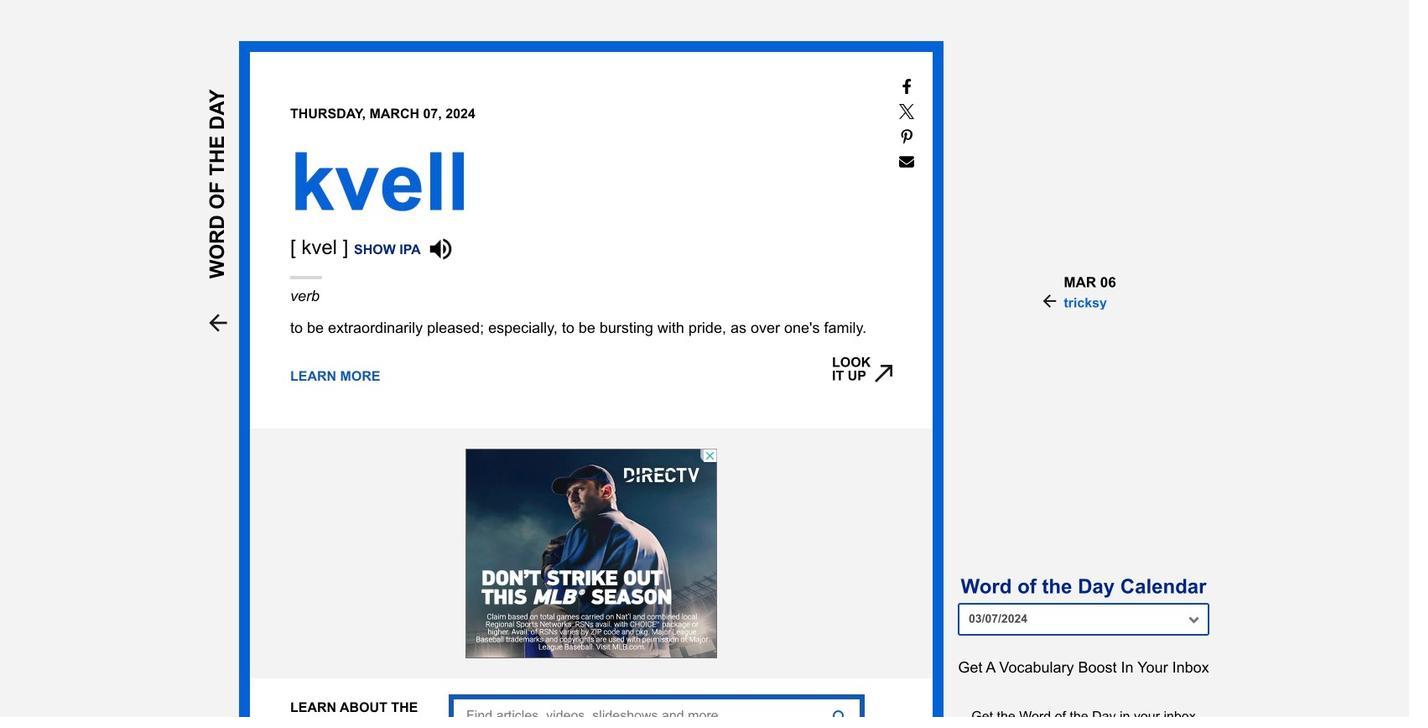 Task type: vqa. For each thing, say whether or not it's contained in the screenshot.
hurdle IMAGE
no



Task type: locate. For each thing, give the bounding box(es) containing it.
Find articles, videos, slideshows and more text field
[[449, 695, 865, 718]]

None search field
[[449, 695, 865, 718]]



Task type: describe. For each thing, give the bounding box(es) containing it.
advertisement element
[[466, 449, 718, 659]]



